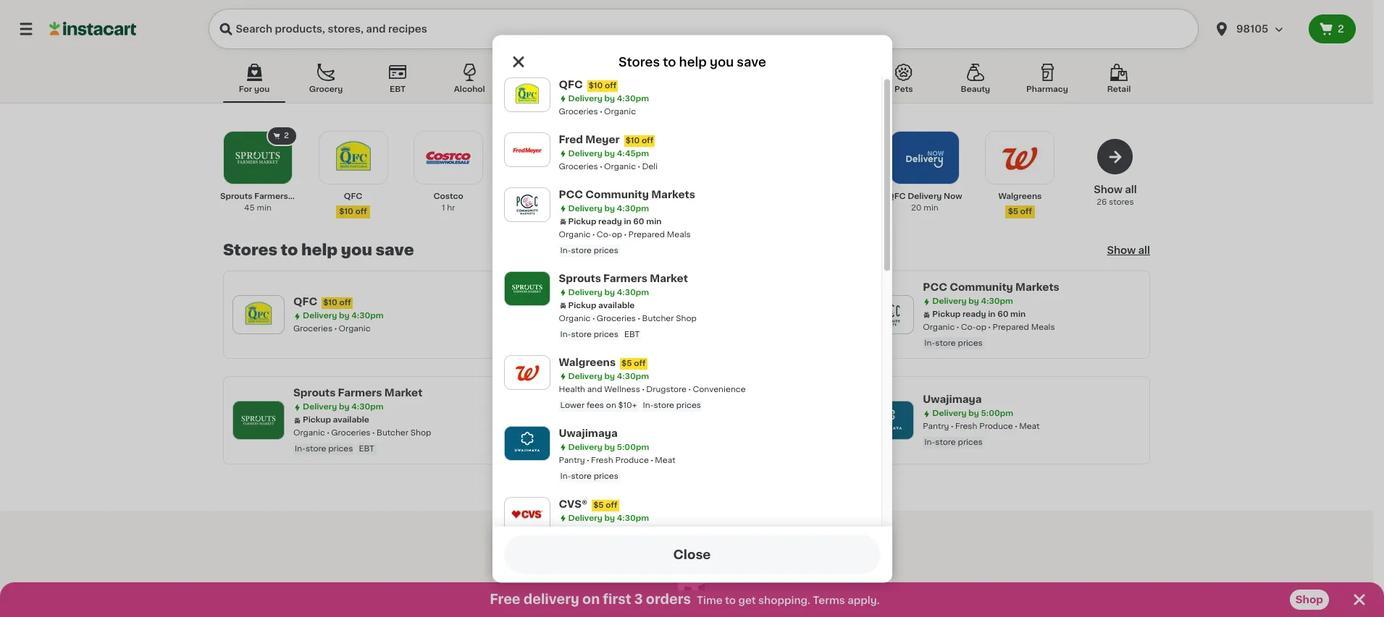 Task type: describe. For each thing, give the bounding box(es) containing it.
fred meyer $10 off inside stores to help you save dialog
[[559, 134, 654, 144]]

you inside button
[[254, 85, 270, 93]]

available inside stores to help you save tab panel
[[333, 417, 369, 425]]

ready inside stores to help you save dialog
[[598, 217, 622, 225]]

delivery by 4:45pm inside stores to help you save dialog
[[568, 149, 649, 157]]

close
[[673, 549, 711, 561]]

wellness
[[604, 385, 640, 393]]

4:45pm inside stores to help you save dialog
[[617, 149, 649, 157]]

pickup available inside stores to help you save dialog
[[568, 301, 635, 309]]

stores inside show all 26 stores
[[1109, 198, 1134, 206]]

groceries organic deli
[[559, 162, 658, 170]]

stores inside tab panel
[[223, 243, 277, 258]]

pcc community markets inside stores to help you save tab panel
[[923, 283, 1060, 293]]

fresh inside stores to help you save dialog
[[591, 456, 613, 464]]

delivery by 5:00pm inside stores to help you save tab panel
[[933, 410, 1014, 418]]

counting)
[[687, 603, 738, 613]]

explore
[[721, 581, 784, 596]]

qfc logo image
[[510, 78, 544, 111]]

in-store prices ebt inside stores to help you save tab panel
[[295, 446, 374, 453]]

sprouts farmers market 45 min
[[220, 193, 319, 212]]

3
[[634, 594, 643, 607]]

shop inside button
[[1296, 595, 1324, 606]]

costco 1 hr
[[433, 193, 463, 212]]

on for in-
[[606, 401, 616, 409]]

2 vertical spatial walgreens
[[608, 395, 665, 405]]

gifts
[[531, 85, 551, 93]]

walgreens $5 off inside stores to help you save dialog
[[559, 357, 646, 367]]

fees for lower fees on $10+
[[636, 439, 654, 447]]

co- inside stores to help you save dialog
[[597, 230, 612, 238]]

fred meyer $10 off inside stores to help you save tab panel
[[616, 193, 662, 216]]

for you
[[239, 85, 270, 93]]

1 vertical spatial qfc $10 off
[[339, 193, 367, 216]]

markets inside stores to help you save tab panel
[[1016, 283, 1060, 293]]

pharmacy button
[[1016, 61, 1079, 103]]

market inside stores to help you save dialog
[[650, 273, 688, 283]]

on for 3
[[582, 594, 600, 607]]

meyer inside stores to help you save dialog
[[585, 134, 620, 144]]

pets button
[[873, 61, 935, 103]]

walgreens logo image
[[510, 356, 544, 389]]

butcher inside stores to help you save dialog
[[642, 314, 674, 322]]

retail button
[[1088, 61, 1150, 103]]

delivery
[[524, 594, 579, 607]]

ebt inside button
[[390, 85, 406, 93]]

shop inside there's more to explore shop 26 stores (and counting) in seattle.
[[581, 603, 608, 613]]

pcc community markets inside stores to help you save dialog
[[559, 189, 695, 199]]

$10+ for lower fees on $10+
[[668, 439, 687, 447]]

0 vertical spatial walgreens
[[999, 193, 1042, 201]]

show all
[[1107, 246, 1150, 256]]

pcc inside stores to help you save tab panel
[[923, 283, 947, 293]]

there's more to explore shop 26 stores (and counting) in seattle.
[[581, 581, 793, 613]]

prepared inside stores to help you save tab panel
[[993, 324, 1029, 332]]

pcc community markets logo image
[[510, 188, 544, 221]]

time
[[697, 596, 723, 606]]

in inside there's more to explore shop 26 stores (and counting) in seattle.
[[741, 603, 750, 613]]

more
[[654, 581, 697, 596]]

pharmacy
[[1027, 85, 1068, 93]]

(and
[[661, 603, 685, 613]]

show all button
[[1107, 243, 1150, 258]]

now
[[944, 193, 963, 201]]

fred meyer
[[608, 297, 669, 307]]

ready inside stores to help you save tab panel
[[963, 311, 986, 319]]

groceries organic inside stores to help you save dialog
[[559, 107, 636, 115]]

off inside cvs® $5 off
[[606, 501, 618, 509]]

sprouts farmers market inside stores to help you save dialog
[[559, 273, 688, 283]]

help inside dialog
[[679, 56, 707, 67]]

2 inside 2 button
[[1338, 24, 1344, 34]]

pickup available inside stores to help you save tab panel
[[303, 417, 369, 425]]

qfc inside qfc delivery now 20 min
[[887, 193, 906, 201]]

in inside stores to help you save tab panel
[[988, 311, 996, 319]]

health
[[559, 385, 585, 393]]

sprouts inside sprouts farmers market 45 min
[[220, 193, 253, 201]]

co- inside stores to help you save tab panel
[[961, 324, 976, 332]]

min inside stores to help you save dialog
[[646, 217, 662, 225]]

markets inside stores to help you save dialog
[[651, 189, 695, 199]]

1
[[442, 204, 445, 212]]

deli
[[642, 162, 658, 170]]

lower fees on $10+ in-store prices
[[560, 401, 701, 409]]

fred inside stores to help you save dialog
[[559, 134, 583, 144]]

qfc delivery now 20 min
[[887, 193, 963, 212]]

costco
[[433, 193, 463, 201]]

metropolitan market $10 off
[[506, 193, 590, 216]]

metropolitan
[[506, 193, 559, 201]]

health and wellness drugstore convenience
[[559, 385, 746, 393]]

min inside sprouts farmers market 45 min
[[257, 204, 272, 212]]

you inside tab panel
[[341, 243, 372, 258]]

5:00pm inside stores to help you save tab panel
[[981, 410, 1014, 418]]

2 button
[[1309, 14, 1356, 43]]

convenience
[[693, 385, 746, 393]]

shop inside stores to help you save tab panel
[[411, 430, 431, 438]]

qfc $10 off inside stores to help you save dialog
[[559, 79, 617, 89]]

meyer inside the fred meyer $10 off
[[636, 193, 662, 201]]

instacart image
[[49, 20, 136, 38]]

personal
[[559, 527, 594, 535]]

fresh inside stores to help you save tab panel
[[955, 423, 978, 431]]

cvs®
[[559, 499, 588, 509]]

retail
[[1107, 85, 1131, 93]]

26 inside there's more to explore shop 26 stores (and counting) in seattle.
[[610, 603, 623, 613]]

op inside stores to help you save tab panel
[[976, 324, 987, 332]]

close image
[[1351, 592, 1368, 609]]

60 inside stores to help you save tab panel
[[998, 311, 1009, 319]]

qfc inside stores to help you save dialog
[[559, 79, 583, 89]]

market inside sprouts farmers market 45 min
[[290, 193, 319, 201]]

grocery button
[[295, 61, 357, 103]]

2 vertical spatial walgreens $5 off
[[608, 395, 695, 405]]

2 vertical spatial qfc $10 off
[[293, 297, 351, 307]]

meals inside stores to help you save tab panel
[[1031, 324, 1055, 332]]

$5 inside cvs® $5 off
[[593, 501, 604, 509]]

2 vertical spatial meyer
[[635, 297, 669, 307]]

to inside the free delivery on first 3 orders time to get shopping. terms apply.
[[725, 596, 736, 606]]

for
[[239, 85, 252, 93]]

orders
[[646, 594, 691, 607]]

0 vertical spatial walgreens $5 off
[[999, 193, 1042, 216]]

wholesale button
[[582, 61, 644, 103]]

stores to help you save tab panel
[[216, 126, 1158, 465]]

5:00pm inside stores to help you save dialog
[[617, 443, 649, 451]]

shop categories tab list
[[223, 61, 1150, 103]]

$10+ for lower fees on $10+ in-store prices
[[618, 401, 637, 409]]

organic co-op prepared meals inside stores to help you save tab panel
[[923, 324, 1055, 332]]

1 vertical spatial drugstore
[[621, 527, 661, 535]]

care
[[596, 527, 615, 535]]

butcher inside stores to help you save tab panel
[[377, 430, 408, 438]]

2 vertical spatial fred
[[608, 297, 633, 307]]

grocery
[[309, 85, 343, 93]]

alcohol
[[454, 85, 485, 93]]

wholesale
[[592, 85, 634, 93]]

uwajimaya logo image
[[510, 427, 544, 460]]



Task type: vqa. For each thing, say whether or not it's contained in the screenshot.
Sale
no



Task type: locate. For each thing, give the bounding box(es) containing it.
prices
[[594, 246, 619, 254], [594, 330, 619, 338], [958, 340, 983, 348], [676, 401, 701, 409], [958, 439, 983, 447], [328, 446, 353, 453], [594, 472, 619, 480]]

show for show all 26 stores
[[1094, 185, 1123, 195]]

apply.
[[848, 596, 880, 606]]

0 vertical spatial 60
[[633, 217, 644, 225]]

on
[[606, 401, 616, 409], [656, 439, 666, 447], [582, 594, 600, 607]]

0 vertical spatial meals
[[667, 230, 691, 238]]

1 vertical spatial 4:45pm
[[666, 312, 699, 320]]

drugstore right care on the bottom of the page
[[621, 527, 661, 535]]

all inside show all 26 stores
[[1125, 185, 1137, 195]]

1 horizontal spatial lower
[[610, 439, 634, 447]]

uwajimaya inside stores to help you save dialog
[[559, 428, 618, 438]]

0 horizontal spatial 60
[[633, 217, 644, 225]]

walgreens $5 off up and at the left bottom
[[559, 357, 646, 367]]

walgreens inside stores to help you save dialog
[[559, 357, 616, 367]]

walgreens $5 off down health and wellness drugstore convenience
[[608, 395, 695, 405]]

$10+ inside stores to help you save tab panel
[[668, 439, 687, 447]]

1 horizontal spatial community
[[950, 283, 1013, 293]]

cvs® $5 off
[[559, 499, 618, 509]]

0 horizontal spatial delivery by 5:00pm
[[568, 443, 649, 451]]

1 vertical spatial all
[[1138, 246, 1150, 256]]

fred meyer logo image
[[510, 133, 544, 166]]

delivery by 4:45pm down fred meyer
[[618, 312, 699, 320]]

1 horizontal spatial help
[[679, 56, 707, 67]]

show inside popup button
[[1107, 246, 1136, 256]]

sprouts farmers market inside stores to help you save tab panel
[[293, 388, 423, 398]]

delivery by 4:45pm up groceries organic deli
[[568, 149, 649, 157]]

meals inside stores to help you save dialog
[[667, 230, 691, 238]]

prepared inside stores to help you save dialog
[[628, 230, 665, 238]]

stores down there's
[[626, 603, 659, 613]]

organic groceries butcher shop inside stores to help you save tab panel
[[293, 430, 431, 438]]

delivery inside qfc delivery now 20 min
[[908, 193, 942, 201]]

ebt button
[[367, 61, 429, 103]]

$10
[[589, 81, 603, 89], [626, 136, 640, 144], [339, 208, 353, 216], [530, 208, 544, 216], [625, 208, 639, 216], [323, 299, 337, 307]]

show down show all 26 stores
[[1107, 246, 1136, 256]]

ebt inside stores to help you save tab panel
[[359, 446, 374, 453]]

26
[[1097, 198, 1107, 206], [610, 603, 623, 613]]

fred
[[559, 134, 583, 144], [616, 193, 634, 201], [608, 297, 633, 307]]

lower down lower fees on $10+ in-store prices
[[610, 439, 634, 447]]

cvs® logo image
[[510, 498, 544, 531]]

1 horizontal spatial pickup ready in 60 min
[[933, 311, 1026, 319]]

organic groceries butcher shop
[[559, 314, 697, 322], [293, 430, 431, 438]]

2 vertical spatial ebt
[[359, 446, 374, 453]]

show for show all
[[1107, 246, 1136, 256]]

lower for lower fees on $10+
[[610, 439, 634, 447]]

$10+ inside stores to help you save dialog
[[618, 401, 637, 409]]

by
[[604, 94, 615, 102], [604, 149, 615, 157], [604, 204, 615, 212], [604, 288, 615, 296], [969, 298, 979, 306], [339, 312, 350, 320], [654, 312, 664, 320], [604, 372, 615, 380], [339, 404, 350, 411], [654, 410, 664, 418], [969, 410, 979, 418], [604, 443, 615, 451], [604, 514, 615, 522]]

market
[[290, 193, 319, 201], [561, 193, 590, 201], [650, 273, 688, 283], [384, 388, 423, 398]]

qfc $10 off
[[559, 79, 617, 89], [339, 193, 367, 216], [293, 297, 351, 307]]

qfc
[[559, 79, 583, 89], [344, 193, 362, 201], [887, 193, 906, 201], [293, 297, 317, 307]]

0 horizontal spatial save
[[376, 243, 414, 258]]

45
[[244, 204, 255, 212]]

2 horizontal spatial you
[[710, 56, 734, 67]]

pets
[[895, 85, 913, 93]]

$10+ down wellness
[[618, 401, 637, 409]]

stores to help you save dialog
[[492, 35, 892, 618]]

groceries organic inside stores to help you save tab panel
[[293, 325, 371, 333]]

0 vertical spatial ebt
[[390, 85, 406, 93]]

4:45pm up deli
[[617, 149, 649, 157]]

fees down and at the left bottom
[[587, 401, 604, 409]]

1 horizontal spatial meals
[[1031, 324, 1055, 332]]

pickup ready in 60 min inside stores to help you save tab panel
[[933, 311, 1026, 319]]

show all 26 stores
[[1094, 185, 1137, 206]]

beauty
[[961, 85, 990, 93]]

you inside dialog
[[710, 56, 734, 67]]

hr
[[447, 204, 455, 212]]

to inside there's more to explore shop 26 stores (and counting) in seattle.
[[701, 581, 718, 596]]

for you button
[[223, 61, 285, 103]]

show inside show all 26 stores
[[1094, 185, 1123, 195]]

1 vertical spatial $10+
[[668, 439, 687, 447]]

walgreens down wellness
[[608, 395, 665, 405]]

0 vertical spatial delivery by 4:45pm
[[568, 149, 649, 157]]

1 horizontal spatial fresh
[[955, 423, 978, 431]]

1 vertical spatial sprouts
[[559, 273, 601, 283]]

meat inside stores to help you save tab panel
[[1019, 423, 1040, 431]]

on left the first
[[582, 594, 600, 607]]

0 vertical spatial 4:45pm
[[617, 149, 649, 157]]

walgreens up and at the left bottom
[[559, 357, 616, 367]]

shop inside stores to help you save dialog
[[676, 314, 697, 322]]

fred meyer $10 off up groceries organic deli
[[559, 134, 654, 144]]

fees down lower fees on $10+ in-store prices
[[636, 439, 654, 447]]

help
[[679, 56, 707, 67], [301, 243, 338, 258]]

lower down health
[[560, 401, 585, 409]]

show
[[1094, 185, 1123, 195], [1107, 246, 1136, 256]]

min
[[257, 204, 272, 212], [924, 204, 939, 212], [646, 217, 662, 225], [1011, 311, 1026, 319]]

2 vertical spatial sprouts
[[293, 388, 336, 398]]

produce
[[980, 423, 1013, 431], [615, 456, 649, 464]]

4:45pm inside stores to help you save tab panel
[[666, 312, 699, 320]]

0 horizontal spatial on
[[582, 594, 600, 607]]

0 vertical spatial organic co-op prepared meals
[[559, 230, 691, 238]]

1 vertical spatial pickup ready in 60 min
[[933, 311, 1026, 319]]

organic
[[604, 107, 636, 115], [604, 162, 636, 170], [559, 230, 591, 238], [559, 314, 591, 322], [923, 324, 955, 332], [339, 325, 371, 333], [293, 430, 325, 438]]

1 vertical spatial uwajimaya
[[559, 428, 618, 438]]

farmers inside sprouts farmers market 45 min
[[254, 193, 288, 201]]

4:45pm down fred meyer
[[666, 312, 699, 320]]

1 horizontal spatial organic groceries butcher shop
[[559, 314, 697, 322]]

0 horizontal spatial organic co-op prepared meals
[[559, 230, 691, 238]]

0 vertical spatial drugstore
[[646, 385, 687, 393]]

0 horizontal spatial in-store prices ebt
[[295, 446, 374, 453]]

walgreens $5 off
[[999, 193, 1042, 216], [559, 357, 646, 367], [608, 395, 695, 405]]

walgreens
[[999, 193, 1042, 201], [559, 357, 616, 367], [608, 395, 665, 405]]

0 vertical spatial fred meyer $10 off
[[559, 134, 654, 144]]

1 vertical spatial pcc community markets
[[923, 283, 1060, 293]]

there's
[[589, 581, 651, 596]]

free delivery on first 3 orders time to get shopping. terms apply.
[[490, 594, 880, 607]]

stores inside dialog
[[619, 56, 660, 67]]

0 horizontal spatial help
[[301, 243, 338, 258]]

to
[[663, 56, 676, 67], [281, 243, 298, 258], [701, 581, 718, 596], [725, 596, 736, 606]]

to right wholesale 'button'
[[663, 56, 676, 67]]

1 vertical spatial pickup available
[[303, 417, 369, 425]]

community inside stores to help you save dialog
[[586, 189, 649, 199]]

delivery by 5:00pm inside stores to help you save dialog
[[568, 443, 649, 451]]

1 vertical spatial fresh
[[591, 456, 613, 464]]

$10+ down health and wellness drugstore convenience
[[668, 439, 687, 447]]

first
[[603, 594, 631, 607]]

alcohol button
[[438, 61, 501, 103]]

0 horizontal spatial pickup available
[[303, 417, 369, 425]]

0 vertical spatial 5:00pm
[[981, 410, 1014, 418]]

1 vertical spatial fred meyer $10 off
[[616, 193, 662, 216]]

0 vertical spatial qfc $10 off
[[559, 79, 617, 89]]

0 horizontal spatial all
[[1125, 185, 1137, 195]]

1 horizontal spatial prepared
[[993, 324, 1029, 332]]

shopping.
[[759, 596, 811, 606]]

0 vertical spatial stores
[[619, 56, 660, 67]]

1 horizontal spatial 60
[[998, 311, 1009, 319]]

walgreens $5 off right now
[[999, 193, 1042, 216]]

in-store prices ebt inside stores to help you save dialog
[[560, 330, 640, 338]]

0 horizontal spatial 2
[[284, 132, 289, 140]]

1 horizontal spatial in
[[741, 603, 750, 613]]

stores to help you save
[[619, 56, 766, 67], [223, 243, 414, 258]]

to down sprouts farmers market 45 min
[[281, 243, 298, 258]]

pantry inside stores to help you save dialog
[[559, 456, 585, 464]]

organic co-op prepared meals inside stores to help you save dialog
[[559, 230, 691, 238]]

1 horizontal spatial uwajimaya
[[923, 395, 982, 405]]

0 vertical spatial community
[[586, 189, 649, 199]]

terms
[[813, 596, 845, 606]]

min inside qfc delivery now 20 min
[[924, 204, 939, 212]]

0 horizontal spatial stores to help you save
[[223, 243, 414, 258]]

0 horizontal spatial butcher
[[377, 430, 408, 438]]

0 vertical spatial delivery by 5:00pm
[[933, 410, 1014, 418]]

walgreens right now
[[999, 193, 1042, 201]]

lower inside stores to help you save dialog
[[560, 401, 585, 409]]

2 vertical spatial farmers
[[338, 388, 382, 398]]

1 horizontal spatial produce
[[980, 423, 1013, 431]]

sprouts farmers market
[[559, 273, 688, 283], [293, 388, 423, 398]]

1 horizontal spatial pantry fresh produce meat
[[923, 423, 1040, 431]]

fees inside stores to help you save tab panel
[[636, 439, 654, 447]]

1 vertical spatial pantry
[[559, 456, 585, 464]]

1 vertical spatial prepared
[[993, 324, 1029, 332]]

on down lower fees on $10+ in-store prices
[[656, 439, 666, 447]]

0 vertical spatial fred
[[559, 134, 583, 144]]

1 horizontal spatial in-store prices ebt
[[560, 330, 640, 338]]

fees for lower fees on $10+ in-store prices
[[587, 401, 604, 409]]

market inside metropolitan market $10 off
[[561, 193, 590, 201]]

off inside metropolitan market $10 off
[[546, 208, 558, 216]]

0 horizontal spatial meals
[[667, 230, 691, 238]]

1 horizontal spatial pcc
[[923, 283, 947, 293]]

1 vertical spatial walgreens
[[559, 357, 616, 367]]

ebt inside stores to help you save dialog
[[624, 330, 640, 338]]

1 vertical spatial stores
[[223, 243, 277, 258]]

produce inside stores to help you save tab panel
[[980, 423, 1013, 431]]

organic co-op prepared meals
[[559, 230, 691, 238], [923, 324, 1055, 332]]

fred meyer $10 off down deli
[[616, 193, 662, 216]]

on inside stores to help you save dialog
[[606, 401, 616, 409]]

delivery by 4:45pm inside stores to help you save tab panel
[[618, 312, 699, 320]]

in
[[624, 217, 631, 225], [988, 311, 996, 319], [741, 603, 750, 613]]

community
[[586, 189, 649, 199], [950, 283, 1013, 293]]

pantry fresh produce meat inside stores to help you save tab panel
[[923, 423, 1040, 431]]

5:00pm
[[981, 410, 1014, 418], [617, 443, 649, 451]]

on down wellness
[[606, 401, 616, 409]]

pickup ready in 60 min
[[568, 217, 662, 225], [933, 311, 1026, 319]]

ready
[[598, 217, 622, 225], [963, 311, 986, 319]]

community inside stores to help you save tab panel
[[950, 283, 1013, 293]]

all for show all
[[1138, 246, 1150, 256]]

produce inside stores to help you save dialog
[[615, 456, 649, 464]]

stores to help you save inside tab panel
[[223, 243, 414, 258]]

personal care drugstore groceries
[[559, 527, 707, 535]]

help inside tab panel
[[301, 243, 338, 258]]

show up show all
[[1094, 185, 1123, 195]]

meat inside stores to help you save dialog
[[655, 456, 676, 464]]

groceries
[[559, 107, 598, 115], [559, 162, 598, 170], [597, 314, 636, 322], [293, 325, 333, 333], [608, 325, 648, 333], [331, 430, 371, 438], [667, 527, 707, 535]]

1 vertical spatial lower
[[610, 439, 634, 447]]

stores
[[1109, 198, 1134, 206], [626, 603, 659, 613]]

pantry
[[923, 423, 949, 431], [559, 456, 585, 464]]

beauty button
[[945, 61, 1007, 103]]

0 vertical spatial stores
[[1109, 198, 1134, 206]]

1 horizontal spatial you
[[341, 243, 372, 258]]

0 vertical spatial save
[[737, 56, 766, 67]]

0 vertical spatial uwajimaya
[[923, 395, 982, 405]]

organic groceries butcher shop inside stores to help you save dialog
[[559, 314, 697, 322]]

stores down 45 on the top left of the page
[[223, 243, 277, 258]]

free
[[490, 594, 521, 607]]

groceries organic
[[559, 107, 636, 115], [293, 325, 371, 333]]

stores
[[619, 56, 660, 67], [223, 243, 277, 258]]

0 vertical spatial all
[[1125, 185, 1137, 195]]

lower fees on $10+
[[610, 439, 687, 447]]

0 vertical spatial pickup available
[[568, 301, 635, 309]]

lower for lower fees on $10+ in-store prices
[[560, 401, 585, 409]]

fresh
[[955, 423, 978, 431], [591, 456, 613, 464]]

prepared
[[628, 230, 665, 238], [993, 324, 1029, 332]]

1 horizontal spatial delivery by 5:00pm
[[933, 410, 1014, 418]]

$10+
[[618, 401, 637, 409], [668, 439, 687, 447]]

0 horizontal spatial $10+
[[618, 401, 637, 409]]

in-store prices ebt
[[560, 330, 640, 338], [295, 446, 374, 453]]

to left get
[[725, 596, 736, 606]]

1 horizontal spatial 4:45pm
[[666, 312, 699, 320]]

1 vertical spatial op
[[976, 324, 987, 332]]

60
[[633, 217, 644, 225], [998, 311, 1009, 319]]

2 vertical spatial on
[[582, 594, 600, 607]]

meat
[[1019, 423, 1040, 431], [655, 456, 676, 464]]

$10 inside metropolitan market $10 off
[[530, 208, 544, 216]]

stores up show all
[[1109, 198, 1134, 206]]

fred inside the fred meyer $10 off
[[616, 193, 634, 201]]

delivery
[[568, 94, 603, 102], [568, 149, 603, 157], [908, 193, 942, 201], [568, 204, 603, 212], [568, 288, 603, 296], [933, 298, 967, 306], [303, 312, 337, 320], [618, 312, 652, 320], [568, 372, 603, 380], [303, 404, 337, 411], [618, 410, 652, 418], [933, 410, 967, 418], [568, 443, 603, 451], [568, 514, 603, 522]]

pickup ready in 60 min inside stores to help you save dialog
[[568, 217, 662, 225]]

0 vertical spatial groceries organic
[[559, 107, 636, 115]]

1 vertical spatial ready
[[963, 311, 986, 319]]

stores to help you save inside dialog
[[619, 56, 766, 67]]

60 inside stores to help you save dialog
[[633, 217, 644, 225]]

stores up wholesale
[[619, 56, 660, 67]]

0 horizontal spatial pcc
[[559, 189, 583, 199]]

1 horizontal spatial 2
[[1338, 24, 1344, 34]]

1 vertical spatial pcc
[[923, 283, 947, 293]]

pantry fresh produce meat
[[923, 423, 1040, 431], [559, 456, 676, 464]]

in-
[[560, 246, 571, 254], [560, 330, 571, 338], [925, 340, 935, 348], [643, 401, 654, 409], [925, 439, 935, 447], [295, 446, 306, 453], [560, 472, 571, 480]]

1 vertical spatial groceries organic
[[293, 325, 371, 333]]

0 horizontal spatial pantry fresh produce meat
[[559, 456, 676, 464]]

all for show all 26 stores
[[1125, 185, 1137, 195]]

co-
[[597, 230, 612, 238], [961, 324, 976, 332]]

on inside stores to help you save tab panel
[[656, 439, 666, 447]]

1 vertical spatial stores to help you save
[[223, 243, 414, 258]]

1 vertical spatial sprouts farmers market
[[293, 388, 423, 398]]

2
[[1338, 24, 1344, 34], [284, 132, 289, 140]]

lower
[[560, 401, 585, 409], [610, 439, 634, 447]]

delivery by 4:45pm
[[568, 149, 649, 157], [618, 312, 699, 320]]

fees
[[587, 401, 604, 409], [636, 439, 654, 447]]

0 vertical spatial lower
[[560, 401, 585, 409]]

to inside dialog
[[663, 56, 676, 67]]

get
[[739, 596, 756, 606]]

op inside stores to help you save dialog
[[612, 230, 622, 238]]

shop
[[676, 314, 697, 322], [411, 430, 431, 438], [1296, 595, 1324, 606], [581, 603, 608, 613]]

pcc inside stores to help you save dialog
[[559, 189, 583, 199]]

0 horizontal spatial sprouts
[[220, 193, 253, 201]]

drugstore up lower fees on $10+ in-store prices
[[646, 385, 687, 393]]

seattle.
[[753, 603, 793, 613]]

26 inside show all 26 stores
[[1097, 198, 1107, 206]]

1 vertical spatial on
[[656, 439, 666, 447]]

to up "counting)"
[[701, 581, 718, 596]]

sprouts farmers market logo image
[[510, 272, 544, 305]]

farmers
[[254, 193, 288, 201], [604, 273, 648, 283], [338, 388, 382, 398]]

shop button
[[1290, 590, 1329, 611]]

gifts button
[[510, 61, 572, 103]]

0 horizontal spatial pickup ready in 60 min
[[568, 217, 662, 225]]

1 horizontal spatial butcher
[[642, 314, 674, 322]]

0 vertical spatial in
[[624, 217, 631, 225]]

farmers inside stores to help you save dialog
[[604, 273, 648, 283]]

store
[[571, 246, 592, 254], [571, 330, 592, 338], [935, 340, 956, 348], [654, 401, 674, 409], [935, 439, 956, 447], [306, 446, 326, 453], [571, 472, 592, 480]]

0 vertical spatial farmers
[[254, 193, 288, 201]]

close button
[[504, 535, 881, 574]]

fees inside stores to help you save dialog
[[587, 401, 604, 409]]

off
[[605, 81, 617, 89], [642, 136, 654, 144], [355, 208, 367, 216], [546, 208, 558, 216], [641, 208, 653, 216], [1021, 208, 1032, 216], [339, 299, 351, 307], [634, 359, 646, 367], [683, 397, 695, 405], [606, 501, 618, 509]]

save inside dialog
[[737, 56, 766, 67]]

1 vertical spatial in-store prices ebt
[[295, 446, 374, 453]]

in-store prices
[[560, 246, 619, 254], [925, 340, 983, 348], [925, 439, 983, 447], [560, 472, 619, 480]]

1 horizontal spatial pickup available
[[568, 301, 635, 309]]

20
[[911, 204, 922, 212]]

and
[[587, 385, 602, 393]]

to inside tab panel
[[281, 243, 298, 258]]

uwajimaya inside stores to help you save tab panel
[[923, 395, 982, 405]]

1 vertical spatial 5:00pm
[[617, 443, 649, 451]]

0 vertical spatial pickup ready in 60 min
[[568, 217, 662, 225]]

you
[[710, 56, 734, 67], [254, 85, 270, 93], [341, 243, 372, 258]]

0 vertical spatial op
[[612, 230, 622, 238]]

in inside stores to help you save dialog
[[624, 217, 631, 225]]

stores inside there's more to explore shop 26 stores (and counting) in seattle.
[[626, 603, 659, 613]]

0 horizontal spatial produce
[[615, 456, 649, 464]]

0 vertical spatial butcher
[[642, 314, 674, 322]]

all inside popup button
[[1138, 246, 1150, 256]]

1 horizontal spatial 26
[[1097, 198, 1107, 206]]

available inside stores to help you save dialog
[[598, 301, 635, 309]]

0 horizontal spatial meat
[[655, 456, 676, 464]]

4:45pm
[[617, 149, 649, 157], [666, 312, 699, 320]]



